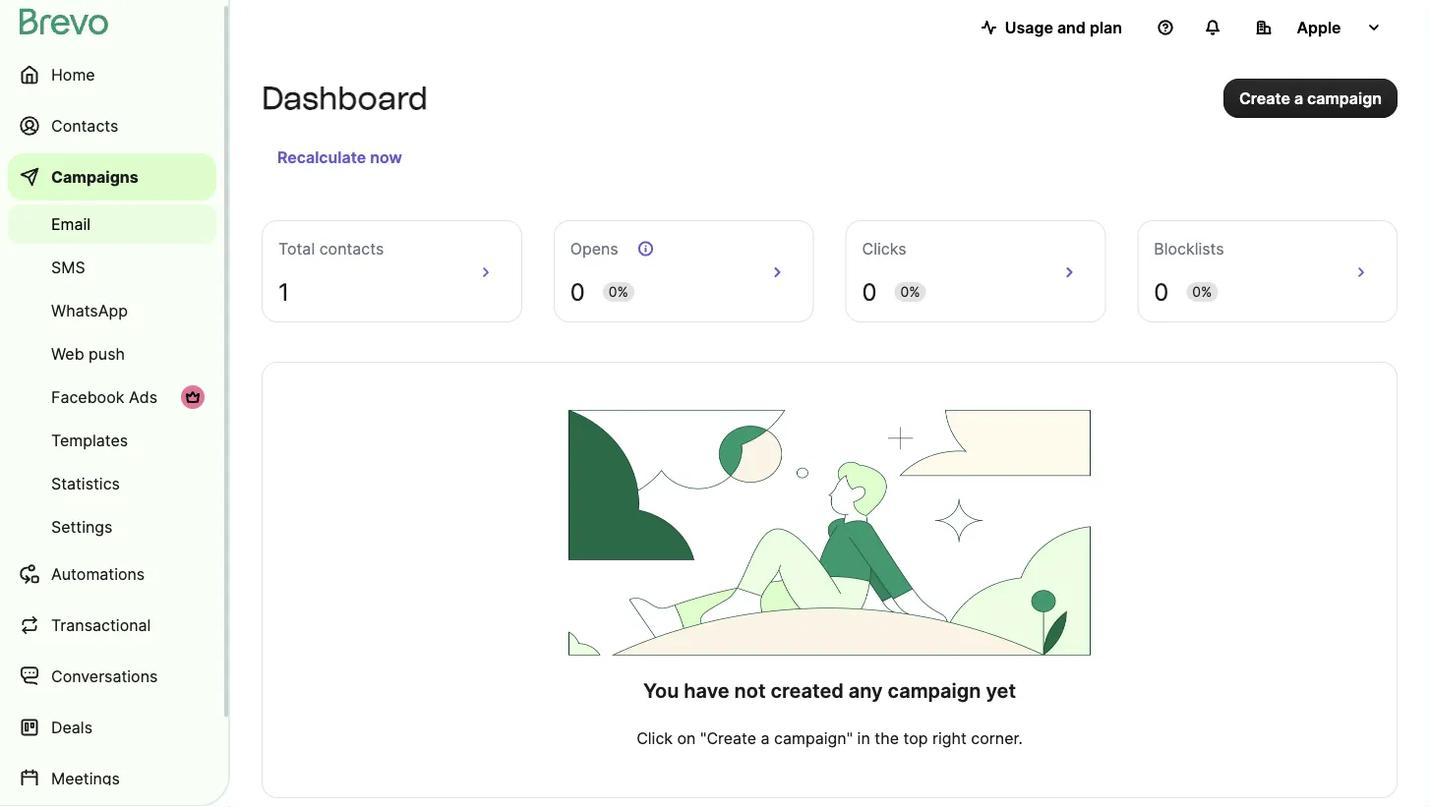 Task type: locate. For each thing, give the bounding box(es) containing it.
conversations
[[51, 667, 158, 686]]

meetings link
[[8, 756, 216, 803]]

2 0 from the left
[[862, 277, 877, 306]]

recalculate now button
[[270, 142, 410, 173]]

0%
[[609, 284, 629, 301], [901, 284, 920, 301], [1193, 284, 1212, 301]]

statistics link
[[8, 464, 216, 504]]

total
[[278, 239, 315, 258]]

email
[[51, 214, 91, 234]]

1 horizontal spatial 0
[[862, 277, 877, 306]]

0 horizontal spatial 0%
[[609, 284, 629, 301]]

a right "create
[[761, 729, 770, 748]]

web
[[51, 344, 84, 364]]

0 horizontal spatial 0
[[570, 277, 585, 306]]

ads
[[129, 388, 157, 407]]

1 0 from the left
[[570, 277, 585, 306]]

a
[[1295, 89, 1304, 108], [761, 729, 770, 748]]

left___rvooi image
[[185, 390, 201, 405]]

campaign up right at the bottom
[[888, 679, 981, 703]]

0 vertical spatial campaign
[[1308, 89, 1382, 108]]

right
[[933, 729, 967, 748]]

campaign
[[1308, 89, 1382, 108], [888, 679, 981, 703]]

whatsapp link
[[8, 291, 216, 331]]

created
[[771, 679, 844, 703]]

plan
[[1090, 18, 1123, 37]]

0% down blocklists on the right top
[[1193, 284, 1212, 301]]

0 horizontal spatial campaign
[[888, 679, 981, 703]]

campaigns
[[51, 167, 138, 186]]

0 vertical spatial a
[[1295, 89, 1304, 108]]

1 horizontal spatial a
[[1295, 89, 1304, 108]]

0% down clicks
[[901, 284, 920, 301]]

have
[[684, 679, 730, 703]]

create a campaign button
[[1224, 79, 1398, 118]]

push
[[89, 344, 125, 364]]

home
[[51, 65, 95, 84]]

apple
[[1297, 18, 1342, 37]]

create
[[1240, 89, 1291, 108]]

0
[[570, 277, 585, 306], [862, 277, 877, 306], [1154, 277, 1169, 306]]

whatsapp
[[51, 301, 128, 320]]

transactional link
[[8, 602, 216, 649]]

recalculate
[[277, 148, 366, 167]]

3 0% from the left
[[1193, 284, 1212, 301]]

click
[[637, 729, 673, 748]]

1 horizontal spatial 0%
[[901, 284, 920, 301]]

statistics
[[51, 474, 120, 493]]

2 horizontal spatial 0
[[1154, 277, 1169, 306]]

campaign inside button
[[1308, 89, 1382, 108]]

1 horizontal spatial campaign
[[1308, 89, 1382, 108]]

0% down opens at left top
[[609, 284, 629, 301]]

in
[[858, 729, 870, 748]]

0 down opens at left top
[[570, 277, 585, 306]]

web push
[[51, 344, 125, 364]]

opens
[[570, 239, 619, 258]]

apple button
[[1241, 8, 1398, 47]]

0 for clicks
[[862, 277, 877, 306]]

2 0% from the left
[[901, 284, 920, 301]]

any
[[849, 679, 883, 703]]

campaigns link
[[8, 153, 216, 201]]

campaign down apple button
[[1308, 89, 1382, 108]]

1 vertical spatial a
[[761, 729, 770, 748]]

you have not created any campaign yet
[[643, 679, 1016, 703]]

1 vertical spatial campaign
[[888, 679, 981, 703]]

0 down blocklists on the right top
[[1154, 277, 1169, 306]]

not
[[735, 679, 766, 703]]

3 0 from the left
[[1154, 277, 1169, 306]]

0 down clicks
[[862, 277, 877, 306]]

a right create
[[1295, 89, 1304, 108]]

contacts
[[319, 239, 384, 258]]

2 horizontal spatial 0%
[[1193, 284, 1212, 301]]

usage and plan
[[1005, 18, 1123, 37]]



Task type: describe. For each thing, give the bounding box(es) containing it.
automations
[[51, 565, 145, 584]]

home link
[[8, 51, 216, 98]]

campaign"
[[774, 729, 853, 748]]

top
[[904, 729, 928, 748]]

and
[[1057, 18, 1086, 37]]

0% for clicks
[[901, 284, 920, 301]]

corner.
[[971, 729, 1023, 748]]

facebook
[[51, 388, 124, 407]]

usage
[[1005, 18, 1054, 37]]

meetings
[[51, 769, 120, 789]]

clicks
[[862, 239, 907, 258]]

sms link
[[8, 248, 216, 287]]

blocklists
[[1154, 239, 1224, 258]]

0 for blocklists
[[1154, 277, 1169, 306]]

email link
[[8, 205, 216, 244]]

settings link
[[8, 508, 216, 547]]

contacts link
[[8, 102, 216, 150]]

automations link
[[8, 551, 216, 598]]

templates
[[51, 431, 128, 450]]

1
[[278, 277, 289, 306]]

1 0% from the left
[[609, 284, 629, 301]]

deals link
[[8, 704, 216, 752]]

templates link
[[8, 421, 216, 460]]

on
[[677, 729, 696, 748]]

deals
[[51, 718, 92, 737]]

0% for blocklists
[[1193, 284, 1212, 301]]

recalculate now
[[277, 148, 402, 167]]

web push link
[[8, 334, 216, 374]]

"create
[[700, 729, 757, 748]]

transactional
[[51, 616, 151, 635]]

you
[[643, 679, 679, 703]]

usage and plan button
[[966, 8, 1138, 47]]

a inside button
[[1295, 89, 1304, 108]]

settings
[[51, 517, 113, 537]]

contacts
[[51, 116, 118, 135]]

create a campaign
[[1240, 89, 1382, 108]]

yet
[[986, 679, 1016, 703]]

total contacts
[[278, 239, 384, 258]]

the
[[875, 729, 899, 748]]

now
[[370, 148, 402, 167]]

0 horizontal spatial a
[[761, 729, 770, 748]]

conversations link
[[8, 653, 216, 700]]

facebook ads link
[[8, 378, 216, 417]]

facebook ads
[[51, 388, 157, 407]]

click on "create a campaign" in the top right corner.
[[637, 729, 1023, 748]]

sms
[[51, 258, 85, 277]]

dashboard
[[262, 79, 428, 117]]



Task type: vqa. For each thing, say whether or not it's contained in the screenshot.
are
no



